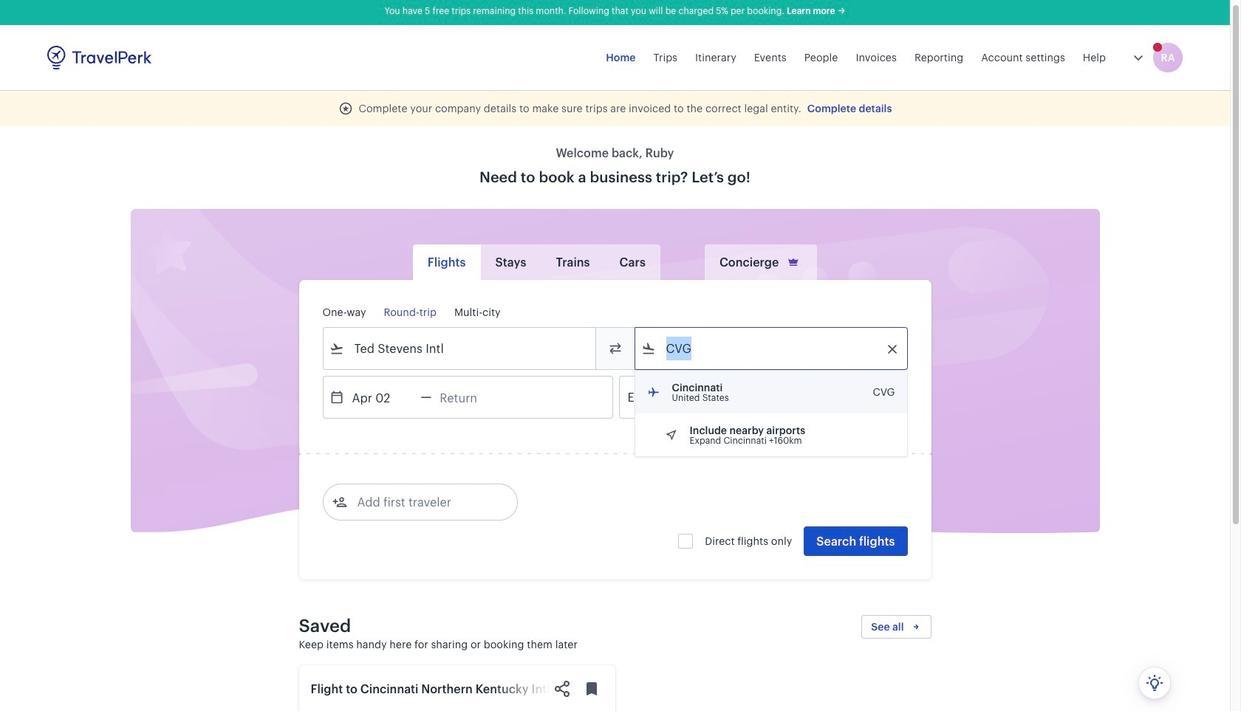 Task type: describe. For each thing, give the bounding box(es) containing it.
Return text field
[[432, 377, 509, 418]]

From search field
[[344, 337, 576, 361]]

Depart text field
[[344, 377, 421, 418]]



Task type: vqa. For each thing, say whether or not it's contained in the screenshot.
the Return text box
yes



Task type: locate. For each thing, give the bounding box(es) containing it.
To search field
[[656, 337, 888, 361]]

Add first traveler search field
[[347, 491, 501, 514]]



